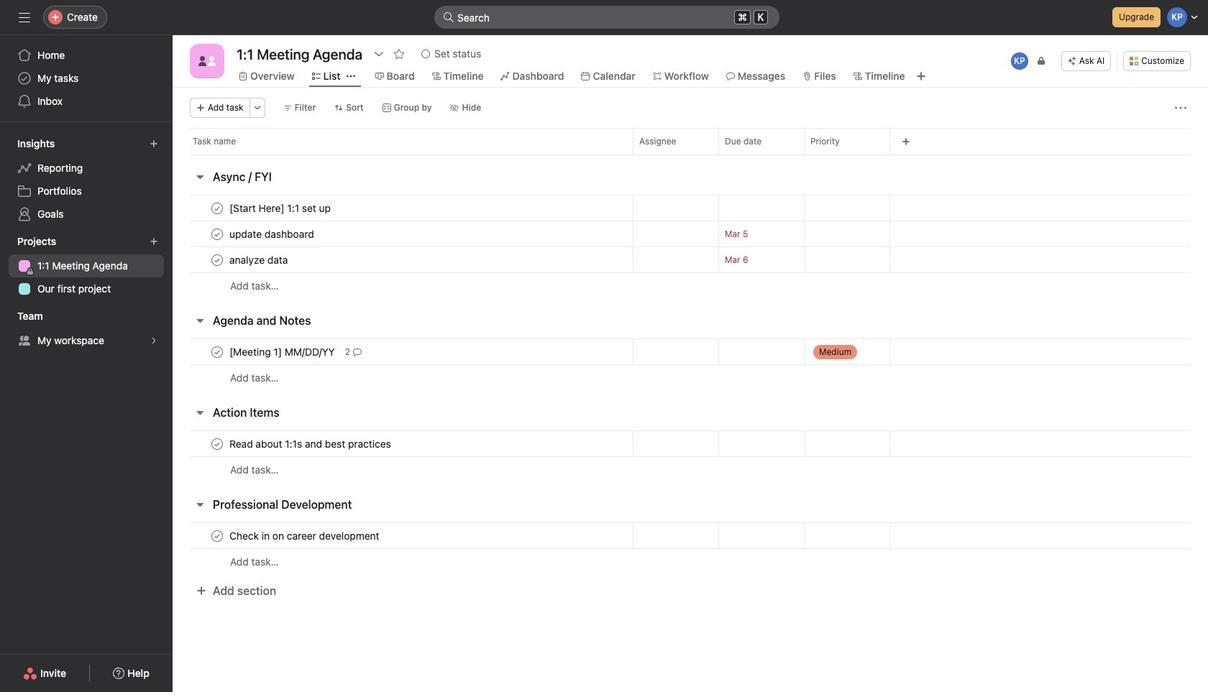 Task type: locate. For each thing, give the bounding box(es) containing it.
[start here] 1:1 set up cell
[[173, 195, 633, 222]]

task name text field inside analyze data cell
[[227, 253, 292, 267]]

projects element
[[0, 229, 173, 304]]

1 task name text field from the top
[[227, 201, 335, 215]]

Task name text field
[[227, 253, 292, 267], [227, 437, 396, 451]]

mark complete image for header async / fyi tree grid's collapse task list for this group icon
[[209, 200, 226, 217]]

collapse task list for this group image
[[194, 171, 206, 183], [194, 315, 206, 327], [194, 407, 206, 419]]

None field
[[434, 6, 780, 29]]

4 mark complete checkbox from the top
[[209, 436, 226, 453]]

mark complete checkbox inside read about 1:1s and best practices cell
[[209, 436, 226, 453]]

1 vertical spatial mark complete image
[[209, 251, 226, 269]]

add to starred image
[[394, 48, 405, 60]]

2 mark complete image from the top
[[209, 343, 226, 361]]

mark complete checkbox inside update dashboard cell
[[209, 226, 226, 243]]

2 vertical spatial collapse task list for this group image
[[194, 407, 206, 419]]

mark complete image inside analyze data cell
[[209, 251, 226, 269]]

task name text field for analyze data cell
[[227, 253, 292, 267]]

0 vertical spatial task name text field
[[227, 253, 292, 267]]

2 mark complete image from the top
[[209, 251, 226, 269]]

mark complete image inside read about 1:1s and best practices cell
[[209, 436, 226, 453]]

1 task name text field from the top
[[227, 253, 292, 267]]

0 vertical spatial collapse task list for this group image
[[194, 171, 206, 183]]

mark complete image
[[209, 226, 226, 243], [209, 251, 226, 269]]

5 mark complete checkbox from the top
[[209, 528, 226, 545]]

Mark complete checkbox
[[209, 343, 226, 361]]

mark complete checkbox for task name text box in the update dashboard cell
[[209, 226, 226, 243]]

mark complete checkbox inside [start here] 1:1 set up cell
[[209, 200, 226, 217]]

check in on career development cell
[[173, 523, 633, 550]]

2 mark complete checkbox from the top
[[209, 226, 226, 243]]

mark complete image
[[209, 200, 226, 217], [209, 343, 226, 361], [209, 436, 226, 453], [209, 528, 226, 545]]

1 vertical spatial task name text field
[[227, 437, 396, 451]]

2 task name text field from the top
[[227, 227, 318, 241]]

0 vertical spatial mark complete image
[[209, 226, 226, 243]]

task name text field for mark complete icon in update dashboard cell
[[227, 227, 318, 241]]

1 collapse task list for this group image from the top
[[194, 171, 206, 183]]

task name text field inside update dashboard cell
[[227, 227, 318, 241]]

1 mark complete image from the top
[[209, 226, 226, 243]]

2 task name text field from the top
[[227, 437, 396, 451]]

4 mark complete image from the top
[[209, 528, 226, 545]]

4 task name text field from the top
[[227, 529, 384, 543]]

1 vertical spatial collapse task list for this group image
[[194, 315, 206, 327]]

task name text field for read about 1:1s and best practices cell
[[227, 437, 396, 451]]

mark complete checkbox inside analyze data cell
[[209, 251, 226, 269]]

mark complete image inside [meeting 1] mm/dd/yy cell
[[209, 343, 226, 361]]

row
[[173, 128, 1208, 155], [190, 154, 1191, 155], [173, 195, 1208, 222], [173, 221, 1208, 247], [173, 247, 1208, 273], [173, 273, 1208, 299], [173, 339, 1208, 365], [173, 365, 1208, 391], [173, 431, 1208, 457], [173, 457, 1208, 483], [173, 523, 1208, 550], [173, 549, 1208, 575]]

mark complete checkbox for task name text field in analyze data cell
[[209, 251, 226, 269]]

mark complete checkbox inside check in on career development cell
[[209, 528, 226, 545]]

mark complete checkbox for task name text field inside read about 1:1s and best practices cell
[[209, 436, 226, 453]]

mark complete checkbox for task name text box inside the [start here] 1:1 set up cell
[[209, 200, 226, 217]]

1 mark complete image from the top
[[209, 200, 226, 217]]

update dashboard cell
[[173, 221, 633, 247]]

more actions image
[[1175, 102, 1187, 114], [253, 104, 262, 112]]

[meeting 1] mm/dd/yy cell
[[173, 339, 633, 365]]

1 mark complete checkbox from the top
[[209, 200, 226, 217]]

task name text field inside [meeting 1] mm/dd/yy cell
[[227, 345, 339, 359]]

Task name text field
[[227, 201, 335, 215], [227, 227, 318, 241], [227, 345, 339, 359], [227, 529, 384, 543]]

2 comments image
[[353, 348, 362, 356]]

3 mark complete image from the top
[[209, 436, 226, 453]]

3 task name text field from the top
[[227, 345, 339, 359]]

mark complete image inside [start here] 1:1 set up cell
[[209, 200, 226, 217]]

task name text field for mark complete image inside the [meeting 1] mm/dd/yy cell
[[227, 345, 339, 359]]

2 collapse task list for this group image from the top
[[194, 315, 206, 327]]

3 mark complete checkbox from the top
[[209, 251, 226, 269]]

Mark complete checkbox
[[209, 200, 226, 217], [209, 226, 226, 243], [209, 251, 226, 269], [209, 436, 226, 453], [209, 528, 226, 545]]

0 horizontal spatial more actions image
[[253, 104, 262, 112]]

task name text field inside read about 1:1s and best practices cell
[[227, 437, 396, 451]]

None text field
[[233, 41, 366, 67]]

mark complete image inside update dashboard cell
[[209, 226, 226, 243]]

mark complete image for header action items tree grid collapse task list for this group icon
[[209, 436, 226, 453]]

mark complete image inside check in on career development cell
[[209, 528, 226, 545]]

3 collapse task list for this group image from the top
[[194, 407, 206, 419]]

task name text field inside [start here] 1:1 set up cell
[[227, 201, 335, 215]]

task name text field inside check in on career development cell
[[227, 529, 384, 543]]

mark complete checkbox for task name text box in check in on career development cell
[[209, 528, 226, 545]]



Task type: describe. For each thing, give the bounding box(es) containing it.
mark complete image for collapse task list for this group icon for header agenda and notes tree grid
[[209, 343, 226, 361]]

teams element
[[0, 304, 173, 355]]

new project or portfolio image
[[150, 237, 158, 246]]

collapse task list for this group image
[[194, 499, 206, 511]]

collapse task list for this group image for header agenda and notes tree grid
[[194, 315, 206, 327]]

task name text field for mark complete image within check in on career development cell
[[227, 529, 384, 543]]

header action items tree grid
[[173, 431, 1208, 483]]

mark complete image for update dashboard cell
[[209, 226, 226, 243]]

collapse task list for this group image for header async / fyi tree grid
[[194, 171, 206, 183]]

task name text field for mark complete image inside the [start here] 1:1 set up cell
[[227, 201, 335, 215]]

show options image
[[373, 48, 385, 60]]

add tab image
[[915, 70, 927, 82]]

people image
[[199, 53, 216, 70]]

mark complete image for analyze data cell
[[209, 251, 226, 269]]

header agenda and notes tree grid
[[173, 339, 1208, 391]]

header async / fyi tree grid
[[173, 195, 1208, 299]]

mark complete image for collapse task list for this group image
[[209, 528, 226, 545]]

insights element
[[0, 131, 173, 229]]

collapse task list for this group image for header action items tree grid
[[194, 407, 206, 419]]

add field image
[[902, 137, 911, 146]]

read about 1:1s and best practices cell
[[173, 431, 633, 457]]

Search tasks, projects, and more text field
[[434, 6, 780, 29]]

new insights image
[[150, 140, 158, 148]]

tab actions image
[[346, 72, 355, 81]]

see details, my workspace image
[[150, 337, 158, 345]]

global element
[[0, 35, 173, 122]]

hide sidebar image
[[19, 12, 30, 23]]

header professional development tree grid
[[173, 523, 1208, 575]]

analyze data cell
[[173, 247, 633, 273]]

1 horizontal spatial more actions image
[[1175, 102, 1187, 114]]

prominent image
[[443, 12, 455, 23]]



Task type: vqa. For each thing, say whether or not it's contained in the screenshot.
update dashboard cell
yes



